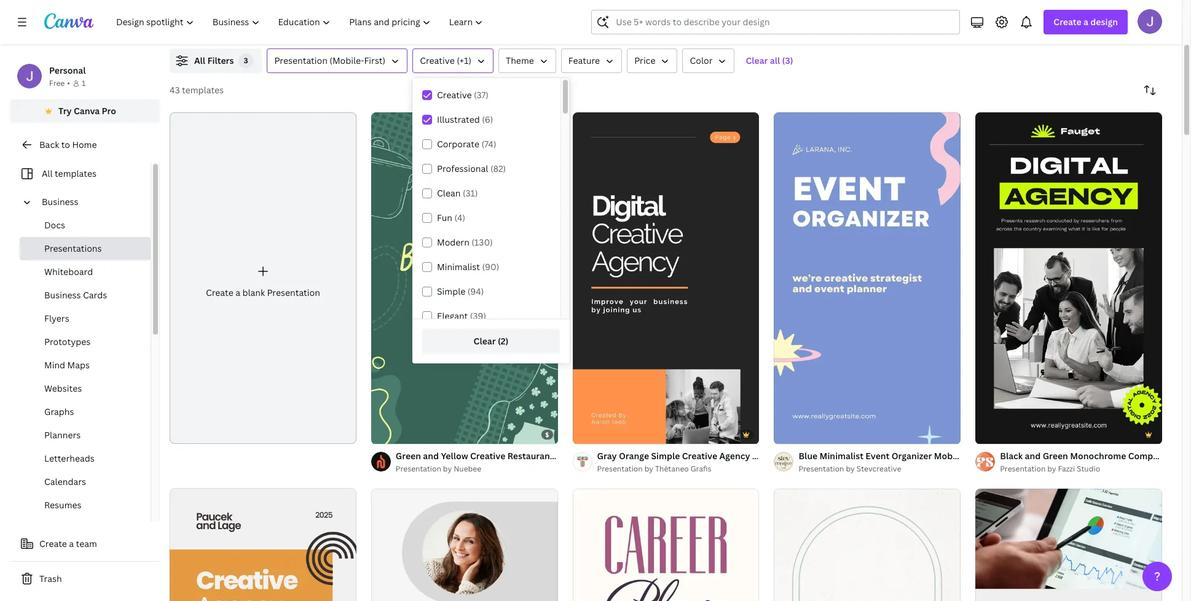 Task type: describe. For each thing, give the bounding box(es) containing it.
resumes link
[[20, 494, 151, 518]]

letterheads link
[[20, 448, 151, 471]]

(90)
[[482, 261, 499, 273]]

all templates
[[42, 168, 96, 180]]

responsive
[[752, 451, 800, 462]]

fun (4)
[[437, 212, 465, 224]]

create for create a design
[[1054, 16, 1082, 28]]

cards
[[83, 290, 107, 301]]

organizer
[[892, 451, 932, 462]]

price button
[[627, 49, 678, 73]]

1 of 10 link
[[573, 113, 759, 445]]

mind maps
[[44, 360, 90, 371]]

orange
[[619, 451, 649, 462]]

fazzi
[[1058, 464, 1075, 475]]

clear all (3)
[[746, 55, 793, 66]]

(6)
[[482, 114, 493, 125]]

by inside black and green monochrome company pitch presentation by fazzi studio
[[1048, 464, 1057, 475]]

clean
[[437, 188, 461, 199]]

feature button
[[561, 49, 622, 73]]

back to home link
[[10, 133, 160, 157]]

3
[[244, 55, 249, 66]]

create a design
[[1054, 16, 1118, 28]]

trash link
[[10, 567, 160, 592]]

(2)
[[498, 335, 509, 347]]

1 of 9 link
[[371, 113, 558, 445]]

beige creative graphic designer mobile-first presentation image
[[371, 489, 558, 602]]

illustrated
[[437, 114, 480, 125]]

business cards
[[44, 290, 107, 301]]

(3)
[[782, 55, 793, 66]]

websites
[[44, 383, 82, 395]]

0 horizontal spatial minimalist
[[437, 261, 480, 273]]

creative (37)
[[437, 89, 489, 101]]

black and green monochrome company pitch deck mobile-first presentation image
[[976, 113, 1163, 445]]

jacob simon image
[[1138, 9, 1163, 34]]

presentation inside black and green monochrome company pitch presentation by fazzi studio
[[1000, 464, 1046, 475]]

presentations
[[44, 243, 102, 255]]

trash
[[39, 574, 62, 585]]

presentation by fazzi studio link
[[1000, 464, 1163, 476]]

first)
[[364, 55, 386, 66]]

mobile inside green and yellow creative restaurant promotion mobile first presentation presentation by nuebee
[[602, 451, 631, 462]]

agency
[[720, 451, 750, 462]]

letterheads
[[44, 453, 95, 465]]

first
[[633, 451, 652, 462]]

back
[[39, 139, 59, 151]]

prototypes link
[[20, 331, 151, 354]]

gray
[[597, 451, 617, 462]]

yellow
[[441, 451, 468, 462]]

resumes
[[44, 500, 81, 511]]

black and green monochrome company pitch link
[[1000, 450, 1191, 464]]

black
[[1000, 451, 1023, 462]]

free
[[49, 78, 65, 89]]

Sort by button
[[1138, 78, 1163, 103]]

create for create a blank presentation
[[206, 287, 233, 299]]

business cards link
[[20, 284, 151, 307]]

graphs link
[[20, 401, 151, 424]]

filters
[[207, 55, 234, 66]]

1 for gray
[[581, 430, 585, 439]]

and for black
[[1025, 451, 1041, 462]]

green inside black and green monochrome company pitch presentation by fazzi studio
[[1043, 451, 1068, 462]]

and for green
[[423, 451, 439, 462]]

graphs
[[44, 406, 74, 418]]

presentation by stevcreative link
[[799, 464, 961, 476]]

color
[[690, 55, 713, 66]]

planners link
[[20, 424, 151, 448]]

all
[[770, 55, 780, 66]]

mind
[[44, 360, 65, 371]]

try canva pro button
[[10, 100, 160, 123]]

9
[[396, 430, 400, 439]]

theme
[[506, 55, 534, 66]]

(mobile-
[[330, 55, 364, 66]]

(39)
[[470, 310, 486, 322]]

presentation inside button
[[274, 55, 328, 66]]

white and green minimalist creative portfolio mobile first presentation image
[[774, 489, 961, 602]]

clear (2)
[[474, 335, 509, 347]]

creative inside gray orange simple creative agency responsive presentation presentation by thētaneo grafis
[[682, 451, 717, 462]]

a for team
[[69, 539, 74, 550]]

creative (+1)
[[420, 55, 472, 66]]

business link
[[37, 191, 143, 214]]

monochrome
[[1070, 451, 1127, 462]]

minimalist (90)
[[437, 261, 499, 273]]

of for green and yellow creative restaurant promotion mobile first presentation
[[385, 430, 394, 439]]

calendars link
[[20, 471, 151, 494]]

a for design
[[1084, 16, 1089, 28]]

presentation (mobile-first) button
[[267, 49, 408, 73]]

blue minimalist event organizer mobile presentation image
[[774, 113, 961, 445]]

templates for 43 templates
[[182, 84, 224, 96]]



Task type: locate. For each thing, give the bounding box(es) containing it.
0 horizontal spatial green
[[396, 451, 421, 462]]

creative up illustrated
[[437, 89, 472, 101]]

orange white creative agency mobile-first presentation image
[[170, 489, 356, 602]]

0 horizontal spatial mobile
[[602, 451, 631, 462]]

0 horizontal spatial simple
[[437, 286, 466, 298]]

and inside green and yellow creative restaurant promotion mobile first presentation presentation by nuebee
[[423, 451, 439, 462]]

professional
[[437, 163, 488, 175]]

by inside gray orange simple creative agency responsive presentation presentation by thētaneo grafis
[[645, 464, 654, 475]]

(+1)
[[457, 55, 472, 66]]

price
[[635, 55, 656, 66]]

nuebee
[[454, 464, 481, 475]]

all left filters
[[194, 55, 205, 66]]

creative inside creative (+1) button
[[420, 55, 455, 66]]

1 green from the left
[[396, 451, 421, 462]]

clear for clear (2)
[[474, 335, 496, 347]]

templates for all templates
[[55, 168, 96, 180]]

create left "team"
[[39, 539, 67, 550]]

1 horizontal spatial of
[[587, 430, 596, 439]]

1 for green
[[380, 430, 383, 439]]

0 horizontal spatial a
[[69, 539, 74, 550]]

and right black
[[1025, 451, 1041, 462]]

1 vertical spatial business
[[44, 290, 81, 301]]

modern (130)
[[437, 237, 493, 248]]

by
[[443, 464, 452, 475], [645, 464, 654, 475], [846, 464, 855, 475], [1048, 464, 1057, 475]]

2 horizontal spatial create
[[1054, 16, 1082, 28]]

1 of from the left
[[385, 430, 394, 439]]

by down first
[[645, 464, 654, 475]]

fun
[[437, 212, 452, 224]]

of left 9
[[385, 430, 394, 439]]

team
[[76, 539, 97, 550]]

create for create a team
[[39, 539, 67, 550]]

0 horizontal spatial templates
[[55, 168, 96, 180]]

green and yellow creative restaurant promotion mobile first presentation image
[[371, 113, 558, 445]]

business up flyers
[[44, 290, 81, 301]]

simple left (94) on the left top
[[437, 286, 466, 298]]

prototypes
[[44, 336, 90, 348]]

0 horizontal spatial clear
[[474, 335, 496, 347]]

1 and from the left
[[423, 451, 439, 462]]

create left the "blank"
[[206, 287, 233, 299]]

mobile
[[602, 451, 631, 462], [934, 451, 963, 462]]

2 horizontal spatial 1
[[581, 430, 585, 439]]

a inside 'button'
[[69, 539, 74, 550]]

corporate
[[437, 138, 480, 150]]

minimalist right the blue
[[820, 451, 864, 462]]

creative inside green and yellow creative restaurant promotion mobile first presentation presentation by nuebee
[[470, 451, 506, 462]]

creative (+1) button
[[413, 49, 494, 73]]

1 horizontal spatial create
[[206, 287, 233, 299]]

1 left 10
[[581, 430, 585, 439]]

mobile left first
[[602, 451, 631, 462]]

calendars
[[44, 476, 86, 488]]

1 vertical spatial templates
[[55, 168, 96, 180]]

and inside black and green monochrome company pitch presentation by fazzi studio
[[1025, 451, 1041, 462]]

presentation (mobile-first)
[[274, 55, 386, 66]]

create a design button
[[1044, 10, 1128, 34]]

0 vertical spatial business
[[42, 196, 78, 208]]

personal
[[49, 65, 86, 76]]

all
[[194, 55, 205, 66], [42, 168, 53, 180]]

2 by from the left
[[645, 464, 654, 475]]

flyers link
[[20, 307, 151, 331]]

0 vertical spatial all
[[194, 55, 205, 66]]

illustrated (6)
[[437, 114, 493, 125]]

by left stevcreative at the bottom right of the page
[[846, 464, 855, 475]]

2 vertical spatial create
[[39, 539, 67, 550]]

by inside blue minimalist event organizer mobile presentation presentation by stevcreative
[[846, 464, 855, 475]]

4 by from the left
[[1048, 464, 1057, 475]]

0 horizontal spatial and
[[423, 451, 439, 462]]

mobile inside blue minimalist event organizer mobile presentation presentation by stevcreative
[[934, 451, 963, 462]]

websites link
[[20, 377, 151, 401]]

3 filter options selected element
[[239, 53, 254, 68]]

0 horizontal spatial 1
[[82, 78, 86, 89]]

planners
[[44, 430, 81, 441]]

create a team
[[39, 539, 97, 550]]

1 horizontal spatial simple
[[651, 451, 680, 462]]

of left 10
[[587, 430, 596, 439]]

canva
[[74, 105, 100, 117]]

2 vertical spatial a
[[69, 539, 74, 550]]

3 by from the left
[[846, 464, 855, 475]]

grafis
[[691, 464, 712, 475]]

1 vertical spatial all
[[42, 168, 53, 180]]

creative up presentation by nuebee link
[[470, 451, 506, 462]]

templates right 43
[[182, 84, 224, 96]]

black and green monochrome company pitch presentation by fazzi studio
[[1000, 451, 1191, 475]]

1 vertical spatial simple
[[651, 451, 680, 462]]

None search field
[[592, 10, 960, 34]]

of
[[385, 430, 394, 439], [587, 430, 596, 439]]

green inside green and yellow creative restaurant promotion mobile first presentation presentation by nuebee
[[396, 451, 421, 462]]

a left design
[[1084, 16, 1089, 28]]

clear for clear all (3)
[[746, 55, 768, 66]]

$
[[545, 431, 550, 440]]

of for gray orange simple creative agency responsive presentation
[[587, 430, 596, 439]]

whiteboard link
[[20, 261, 151, 284]]

presentation
[[274, 55, 328, 66], [267, 287, 320, 299], [654, 451, 708, 462], [802, 451, 856, 462], [965, 451, 1019, 462], [396, 464, 441, 475], [597, 464, 643, 475], [799, 464, 844, 475], [1000, 464, 1046, 475]]

business for business
[[42, 196, 78, 208]]

feature
[[569, 55, 600, 66]]

clean (31)
[[437, 188, 478, 199]]

1 left 9
[[380, 430, 383, 439]]

1 horizontal spatial green
[[1043, 451, 1068, 462]]

flyers
[[44, 313, 69, 325]]

simple inside gray orange simple creative agency responsive presentation presentation by thētaneo grafis
[[651, 451, 680, 462]]

by inside green and yellow creative restaurant promotion mobile first presentation presentation by nuebee
[[443, 464, 452, 475]]

minimalist up simple (94)
[[437, 261, 480, 273]]

0 vertical spatial create
[[1054, 16, 1082, 28]]

0 horizontal spatial create
[[39, 539, 67, 550]]

try canva pro
[[58, 105, 116, 117]]

clear left all
[[746, 55, 768, 66]]

2 and from the left
[[1025, 451, 1041, 462]]

business
[[42, 196, 78, 208], [44, 290, 81, 301]]

blue
[[799, 451, 818, 462]]

2 of from the left
[[587, 430, 596, 439]]

10
[[598, 430, 606, 439]]

creative left (+1)
[[420, 55, 455, 66]]

docs link
[[20, 214, 151, 237]]

0 horizontal spatial all
[[42, 168, 53, 180]]

back to home
[[39, 139, 97, 151]]

presentation by nuebee link
[[396, 464, 558, 476]]

1 horizontal spatial a
[[236, 287, 240, 299]]

docs
[[44, 219, 65, 231]]

create inside 'button'
[[39, 539, 67, 550]]

mobile right organizer
[[934, 451, 963, 462]]

0 vertical spatial a
[[1084, 16, 1089, 28]]

creative up grafis
[[682, 451, 717, 462]]

pink and purple minimalist illustrated career plan presentation (mobile-first) image
[[573, 489, 759, 602]]

Search search field
[[616, 10, 952, 34]]

create left design
[[1054, 16, 1082, 28]]

blue white creative professional modern business digital marketing agency mobile presentation template image
[[976, 489, 1163, 602]]

design
[[1091, 16, 1118, 28]]

try
[[58, 105, 72, 117]]

stevcreative
[[857, 464, 901, 475]]

corporate (74)
[[437, 138, 496, 150]]

a left the "blank"
[[236, 287, 240, 299]]

all for all filters
[[194, 55, 205, 66]]

business up docs at the top of the page
[[42, 196, 78, 208]]

create inside 'dropdown button'
[[1054, 16, 1082, 28]]

1 mobile from the left
[[602, 451, 631, 462]]

create a blank presentation link
[[170, 113, 356, 445]]

1 horizontal spatial and
[[1025, 451, 1041, 462]]

whiteboard
[[44, 266, 93, 278]]

2 horizontal spatial a
[[1084, 16, 1089, 28]]

green down 9
[[396, 451, 421, 462]]

(37)
[[474, 89, 489, 101]]

(4)
[[455, 212, 465, 224]]

0 vertical spatial clear
[[746, 55, 768, 66]]

•
[[67, 78, 70, 89]]

by left fazzi
[[1048, 464, 1057, 475]]

1 horizontal spatial 1
[[380, 430, 383, 439]]

1 right •
[[82, 78, 86, 89]]

a left "team"
[[69, 539, 74, 550]]

create a blank presentation
[[206, 287, 320, 299]]

blank
[[242, 287, 265, 299]]

1 vertical spatial clear
[[474, 335, 496, 347]]

elegant
[[437, 310, 468, 322]]

free •
[[49, 78, 70, 89]]

mind maps link
[[20, 354, 151, 377]]

green up fazzi
[[1043, 451, 1068, 462]]

clear left "(2)"
[[474, 335, 496, 347]]

templates down back to home
[[55, 168, 96, 180]]

(82)
[[491, 163, 506, 175]]

1 horizontal spatial templates
[[182, 84, 224, 96]]

by down yellow
[[443, 464, 452, 475]]

2 mobile from the left
[[934, 451, 963, 462]]

gray orange simple creative agency responsive presentation link
[[597, 450, 856, 464]]

1 horizontal spatial all
[[194, 55, 205, 66]]

(74)
[[482, 138, 496, 150]]

a inside 'dropdown button'
[[1084, 16, 1089, 28]]

1 horizontal spatial mobile
[[934, 451, 963, 462]]

all templates link
[[17, 162, 143, 186]]

1 vertical spatial create
[[206, 287, 233, 299]]

gray orange simple creative agency responsive presentation presentation by thētaneo grafis
[[597, 451, 856, 475]]

blue minimalist event organizer mobile presentation link
[[799, 450, 1019, 464]]

0 vertical spatial simple
[[437, 286, 466, 298]]

simple up thētaneo
[[651, 451, 680, 462]]

(31)
[[463, 188, 478, 199]]

top level navigation element
[[108, 10, 494, 34]]

minimalist inside blue minimalist event organizer mobile presentation presentation by stevcreative
[[820, 451, 864, 462]]

all down back
[[42, 168, 53, 180]]

create a team button
[[10, 532, 160, 557]]

thētaneo
[[655, 464, 689, 475]]

0 vertical spatial templates
[[182, 84, 224, 96]]

(94)
[[468, 286, 484, 298]]

1 horizontal spatial minimalist
[[820, 451, 864, 462]]

1 vertical spatial a
[[236, 287, 240, 299]]

43
[[170, 84, 180, 96]]

a for blank
[[236, 287, 240, 299]]

color button
[[683, 49, 735, 73]]

maps
[[67, 360, 90, 371]]

1 of 10
[[581, 430, 606, 439]]

and left yellow
[[423, 451, 439, 462]]

all filters
[[194, 55, 234, 66]]

1 vertical spatial minimalist
[[820, 451, 864, 462]]

1 inside "link"
[[380, 430, 383, 439]]

2 green from the left
[[1043, 451, 1068, 462]]

gray orange simple creative agency responsive presentation image
[[573, 113, 759, 445]]

restaurant
[[508, 451, 554, 462]]

0 horizontal spatial of
[[385, 430, 394, 439]]

create
[[1054, 16, 1082, 28], [206, 287, 233, 299], [39, 539, 67, 550]]

of inside "link"
[[385, 430, 394, 439]]

green and yellow creative restaurant promotion mobile first presentation link
[[396, 450, 708, 464]]

create a blank presentation element
[[170, 113, 356, 445]]

simple (94)
[[437, 286, 484, 298]]

all for all templates
[[42, 168, 53, 180]]

creative
[[420, 55, 455, 66], [437, 89, 472, 101], [470, 451, 506, 462], [682, 451, 717, 462]]

1 horizontal spatial clear
[[746, 55, 768, 66]]

pitch
[[1171, 451, 1191, 462]]

0 vertical spatial minimalist
[[437, 261, 480, 273]]

1 by from the left
[[443, 464, 452, 475]]

to
[[61, 139, 70, 151]]

clear all (3) button
[[740, 49, 800, 73]]

business for business cards
[[44, 290, 81, 301]]



Task type: vqa. For each thing, say whether or not it's contained in the screenshot.
can
no



